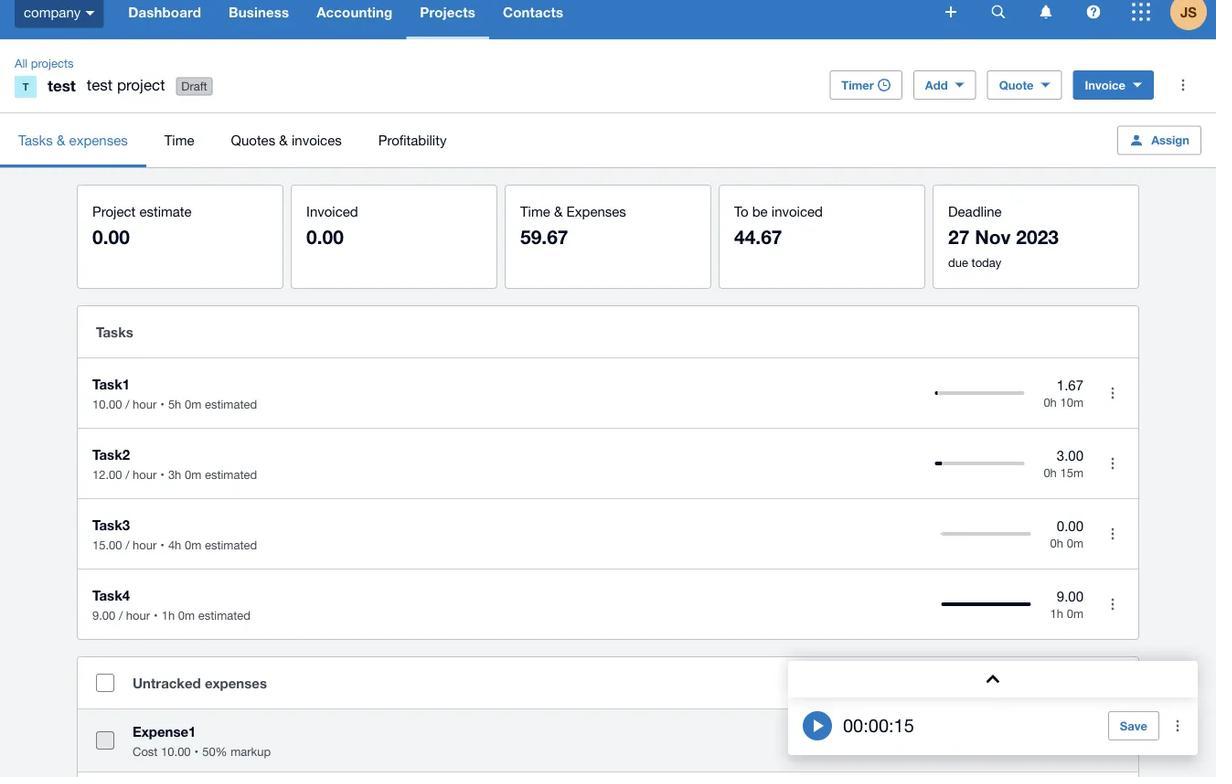Task type: vqa. For each thing, say whether or not it's contained in the screenshot.


Task type: describe. For each thing, give the bounding box(es) containing it.
invoices
[[292, 132, 342, 148]]

invoiced 0.00
[[306, 203, 358, 248]]

0 horizontal spatial more options image
[[1095, 586, 1132, 623]]

contacts
[[503, 4, 564, 20]]

0h for task2
[[1044, 465, 1057, 480]]

test for test project
[[87, 76, 113, 94]]

0.00 inside 0.00 0h 0m
[[1057, 518, 1084, 534]]

js button
[[1171, 0, 1217, 39]]

0m for task3
[[185, 538, 202, 552]]

hour for task4
[[126, 608, 150, 623]]

accounting
[[317, 4, 393, 20]]

cost
[[133, 745, 158, 759]]

50%
[[202, 745, 227, 759]]

nov
[[975, 225, 1011, 248]]

task4
[[92, 587, 130, 604]]

svg image up invoice
[[1087, 5, 1101, 19]]

estimated for task1
[[205, 397, 257, 411]]

invoiced
[[306, 203, 358, 219]]

0m for task4
[[178, 608, 195, 623]]

task1 10.00 / hour • 5h 0m estimated
[[92, 376, 257, 411]]

1 horizontal spatial svg image
[[992, 5, 1006, 19]]

9.00 inside task4 9.00 / hour • 1h 0m estimated
[[92, 608, 116, 623]]

• for task3
[[160, 538, 165, 552]]

project
[[92, 203, 136, 219]]

15.00
[[92, 538, 122, 552]]

0h for task1
[[1044, 395, 1057, 409]]

task2 12.00 / hour • 3h 0m estimated
[[92, 446, 257, 482]]

company button
[[0, 0, 115, 39]]

quotes
[[231, 132, 276, 148]]

task4 9.00 / hour • 1h 0m estimated
[[92, 587, 251, 623]]

assign
[[1152, 133, 1190, 147]]

profitability
[[378, 132, 447, 148]]

time link
[[146, 113, 213, 167]]

contacts button
[[489, 0, 577, 39]]

invoice button
[[1073, 70, 1154, 100]]

0.00 inside invoiced 0.00
[[306, 225, 344, 248]]

time & expenses 59.67
[[521, 203, 627, 248]]

2023
[[1017, 225, 1059, 248]]

/ for task2
[[125, 467, 129, 482]]

0m for task1
[[185, 397, 202, 411]]

assign button
[[1118, 126, 1202, 155]]

12.00
[[92, 467, 122, 482]]

timer
[[842, 78, 874, 92]]

0 vertical spatial expenses
[[69, 132, 128, 148]]

estimate
[[139, 203, 192, 219]]

1h inside 9.00 1h 0m
[[1051, 606, 1064, 621]]

be
[[753, 203, 768, 219]]

deadline
[[949, 203, 1002, 219]]

projects button
[[406, 0, 489, 39]]

tasks & expenses link
[[0, 113, 146, 167]]

today
[[972, 255, 1002, 269]]

deadline 27 nov 2023 due today
[[949, 203, 1059, 269]]

0m inside 0.00 0h 0m
[[1067, 536, 1084, 550]]

15m
[[1061, 465, 1084, 480]]

all projects
[[15, 56, 74, 70]]

hour for task3
[[133, 538, 157, 552]]

timer button
[[830, 70, 903, 100]]

to
[[735, 203, 749, 219]]

59.67
[[521, 225, 569, 248]]

1h inside task4 9.00 / hour • 1h 0m estimated
[[162, 608, 175, 623]]

3.00 0h 15m
[[1044, 448, 1084, 480]]

more options image for task2
[[1095, 446, 1132, 482]]

/ for task1
[[125, 397, 129, 411]]

due
[[949, 255, 969, 269]]

estimated for task4
[[198, 608, 251, 623]]

quotes & invoices link
[[213, 113, 360, 167]]

project estimate 0.00
[[92, 203, 192, 248]]

1.67 0h 10m
[[1044, 378, 1084, 409]]

4h
[[168, 538, 181, 552]]

to be invoiced 44.67
[[735, 203, 823, 248]]

quote button
[[988, 70, 1062, 100]]

projects
[[420, 4, 476, 20]]

9.00 1h 0m
[[1051, 589, 1084, 621]]



Task type: locate. For each thing, give the bounding box(es) containing it.
time inside "time & expenses 59.67"
[[521, 203, 551, 219]]

tasks for tasks
[[96, 324, 133, 340]]

0 horizontal spatial test
[[48, 76, 76, 94]]

0h for task3
[[1051, 536, 1064, 550]]

3.00
[[1057, 448, 1084, 464]]

test
[[48, 76, 76, 94], [87, 76, 113, 94]]

tasks down t
[[18, 132, 53, 148]]

estimated
[[205, 397, 257, 411], [205, 467, 257, 482], [205, 538, 257, 552], [198, 608, 251, 623]]

estimated for task2
[[205, 467, 257, 482]]

0 vertical spatial 10.00
[[92, 397, 122, 411]]

0.00 0h 0m
[[1051, 518, 1084, 550]]

0h
[[1044, 395, 1057, 409], [1044, 465, 1057, 480], [1051, 536, 1064, 550]]

1 horizontal spatial 10.00
[[161, 745, 191, 759]]

time up 59.67
[[521, 203, 551, 219]]

1h
[[1051, 606, 1064, 621], [162, 608, 175, 623]]

9.00 inside 9.00 1h 0m
[[1057, 589, 1084, 605]]

•
[[160, 397, 165, 411], [160, 467, 165, 482], [160, 538, 165, 552], [154, 608, 158, 623], [194, 745, 199, 759]]

0m inside 9.00 1h 0m
[[1067, 606, 1084, 621]]

svg image up quote
[[992, 5, 1006, 19]]

• left '5h'
[[160, 397, 165, 411]]

start timer image
[[803, 712, 832, 741]]

1 vertical spatial tasks
[[96, 324, 133, 340]]

tasks for tasks & expenses
[[18, 132, 53, 148]]

js
[[1181, 4, 1197, 20]]

task1
[[92, 376, 130, 392]]

27
[[949, 225, 970, 248]]

5h
[[168, 397, 181, 411]]

business
[[229, 4, 289, 20]]

hour inside task3 15.00 / hour • 4h 0m estimated
[[133, 538, 157, 552]]

0 horizontal spatial &
[[57, 132, 65, 148]]

0 vertical spatial 9.00
[[1057, 589, 1084, 605]]

test for test
[[48, 76, 76, 94]]

t
[[23, 81, 29, 93]]

hour left '5h'
[[133, 397, 157, 411]]

10.00 inside expense1 cost 10.00 • 50% markup
[[161, 745, 191, 759]]

svg image up quote popup button
[[1041, 5, 1052, 19]]

0.00 down invoiced
[[306, 225, 344, 248]]

0 horizontal spatial tasks
[[18, 132, 53, 148]]

projects
[[31, 56, 74, 70]]

9.00 down "task4"
[[92, 608, 116, 623]]

more options image for task1
[[1095, 375, 1132, 412]]

hour down "task4"
[[126, 608, 150, 623]]

time down draft
[[164, 132, 194, 148]]

hour inside task4 9.00 / hour • 1h 0m estimated
[[126, 608, 150, 623]]

expense1
[[133, 724, 196, 740]]

1h down 0.00 0h 0m
[[1051, 606, 1064, 621]]

test down the projects
[[48, 76, 76, 94]]

/ down "task4"
[[119, 608, 123, 623]]

0 horizontal spatial expenses
[[69, 132, 128, 148]]

0h up 9.00 1h 0m
[[1051, 536, 1064, 550]]

0 horizontal spatial svg image
[[85, 11, 94, 15]]

1 horizontal spatial &
[[279, 132, 288, 148]]

0h inside 0.00 0h 0m
[[1051, 536, 1064, 550]]

0m inside task1 10.00 / hour • 5h 0m estimated
[[185, 397, 202, 411]]

• up untracked
[[154, 608, 158, 623]]

expenses up expense1 cost 10.00 • 50% markup
[[205, 675, 267, 692]]

& inside "time & expenses 59.67"
[[554, 203, 563, 219]]

0h inside 1.67 0h 10m
[[1044, 395, 1057, 409]]

/ inside task3 15.00 / hour • 4h 0m estimated
[[125, 538, 129, 552]]

0.00 down project
[[92, 225, 130, 248]]

save
[[1120, 719, 1148, 733]]

& up 59.67
[[554, 203, 563, 219]]

1 horizontal spatial time
[[521, 203, 551, 219]]

0m
[[185, 397, 202, 411], [185, 467, 202, 482], [1067, 536, 1084, 550], [185, 538, 202, 552], [1067, 606, 1084, 621], [178, 608, 195, 623]]

estimated inside task1 10.00 / hour • 5h 0m estimated
[[205, 397, 257, 411]]

& for time & expenses 59.67
[[554, 203, 563, 219]]

• for task1
[[160, 397, 165, 411]]

svg image left js
[[1133, 3, 1151, 21]]

0m inside the task2 12.00 / hour • 3h 0m estimated
[[185, 467, 202, 482]]

project
[[117, 76, 165, 94]]

accounting button
[[303, 0, 406, 39]]

0m inside task3 15.00 / hour • 4h 0m estimated
[[185, 538, 202, 552]]

svg image right company
[[85, 11, 94, 15]]

10.00
[[92, 397, 122, 411], [161, 745, 191, 759]]

2 horizontal spatial 0.00
[[1057, 518, 1084, 534]]

0 horizontal spatial 10.00
[[92, 397, 122, 411]]

0m up "untracked expenses"
[[178, 608, 195, 623]]

all
[[15, 56, 28, 70]]

0.00 inside the project estimate 0.00
[[92, 225, 130, 248]]

svg image
[[1133, 3, 1151, 21], [1041, 5, 1052, 19], [1087, 5, 1101, 19], [946, 6, 957, 17]]

draft
[[181, 79, 207, 93]]

hour
[[133, 397, 157, 411], [133, 467, 157, 482], [133, 538, 157, 552], [126, 608, 150, 623]]

1 vertical spatial 10.00
[[161, 745, 191, 759]]

estimated inside the task2 12.00 / hour • 3h 0m estimated
[[205, 467, 257, 482]]

0m up 9.00 1h 0m
[[1067, 536, 1084, 550]]

10.00 down task1
[[92, 397, 122, 411]]

• left 4h
[[160, 538, 165, 552]]

more options image
[[1165, 67, 1202, 103], [1095, 375, 1132, 412], [1095, 446, 1132, 482], [1095, 516, 1132, 553], [1095, 723, 1132, 759]]

1 horizontal spatial 0.00
[[306, 225, 344, 248]]

• for task2
[[160, 467, 165, 482]]

test left project
[[87, 76, 113, 94]]

estimated right the 3h
[[205, 467, 257, 482]]

expenses down test project
[[69, 132, 128, 148]]

1 horizontal spatial 9.00
[[1057, 589, 1084, 605]]

test project
[[87, 76, 165, 94]]

1 horizontal spatial test
[[87, 76, 113, 94]]

0h left 10m
[[1044, 395, 1057, 409]]

0 horizontal spatial 0.00
[[92, 225, 130, 248]]

1 test from the left
[[48, 76, 76, 94]]

0m right the 3h
[[185, 467, 202, 482]]

time for time & expenses 59.67
[[521, 203, 551, 219]]

• inside task3 15.00 / hour • 4h 0m estimated
[[160, 538, 165, 552]]

estimated for task3
[[205, 538, 257, 552]]

0m for task2
[[185, 467, 202, 482]]

0m right '5h'
[[185, 397, 202, 411]]

markup
[[231, 745, 271, 759]]

0m inside task4 9.00 / hour • 1h 0m estimated
[[178, 608, 195, 623]]

1 horizontal spatial tasks
[[96, 324, 133, 340]]

all projects link
[[7, 54, 81, 72]]

1 vertical spatial time
[[521, 203, 551, 219]]

task3 15.00 / hour • 4h 0m estimated
[[92, 517, 257, 552]]

• for task4
[[154, 608, 158, 623]]

tasks up task1
[[96, 324, 133, 340]]

task3
[[92, 517, 130, 533]]

10.00 down expense1
[[161, 745, 191, 759]]

0 vertical spatial tasks
[[18, 132, 53, 148]]

9.00 down 0.00 0h 0m
[[1057, 589, 1084, 605]]

hour left 4h
[[133, 538, 157, 552]]

3h
[[168, 467, 181, 482]]

/ inside task1 10.00 / hour • 5h 0m estimated
[[125, 397, 129, 411]]

estimated right 4h
[[205, 538, 257, 552]]

• left the 3h
[[160, 467, 165, 482]]

/ right the 12.00 at the bottom left of page
[[125, 467, 129, 482]]

add
[[926, 78, 948, 92]]

dashboard link
[[115, 0, 215, 39]]

hour inside the task2 12.00 / hour • 3h 0m estimated
[[133, 467, 157, 482]]

1 horizontal spatial expenses
[[205, 675, 267, 692]]

company
[[24, 4, 81, 20]]

hour for task2
[[133, 467, 157, 482]]

1 vertical spatial 0h
[[1044, 465, 1057, 480]]

untracked expenses
[[133, 675, 267, 692]]

0.00 down 15m
[[1057, 518, 1084, 534]]

0h inside 3.00 0h 15m
[[1044, 465, 1057, 480]]

invoice
[[1085, 78, 1126, 92]]

/ for task4
[[119, 608, 123, 623]]

more options image
[[1095, 586, 1132, 623], [1160, 708, 1197, 745]]

& for quotes & invoices
[[279, 132, 288, 148]]

1 horizontal spatial more options image
[[1160, 708, 1197, 745]]

0 vertical spatial 0h
[[1044, 395, 1057, 409]]

task2
[[92, 446, 130, 463]]

1 horizontal spatial 1h
[[1051, 606, 1064, 621]]

time for time
[[164, 132, 194, 148]]

untracked
[[133, 675, 201, 692]]

svg image
[[992, 5, 1006, 19], [85, 11, 94, 15]]

• inside task1 10.00 / hour • 5h 0m estimated
[[160, 397, 165, 411]]

1.67
[[1057, 378, 1084, 394]]

0 vertical spatial time
[[164, 132, 194, 148]]

/ inside task4 9.00 / hour • 1h 0m estimated
[[119, 608, 123, 623]]

0 horizontal spatial time
[[164, 132, 194, 148]]

& for tasks & expenses
[[57, 132, 65, 148]]

hour inside task1 10.00 / hour • 5h 0m estimated
[[133, 397, 157, 411]]

2 test from the left
[[87, 76, 113, 94]]

/ inside the task2 12.00 / hour • 3h 0m estimated
[[125, 467, 129, 482]]

tasks & expenses
[[18, 132, 128, 148]]

more options image right 9.00 1h 0m
[[1095, 586, 1132, 623]]

estimated inside task4 9.00 / hour • 1h 0m estimated
[[198, 608, 251, 623]]

• inside the task2 12.00 / hour • 3h 0m estimated
[[160, 467, 165, 482]]

estimated up "untracked expenses"
[[198, 608, 251, 623]]

1 vertical spatial more options image
[[1160, 708, 1197, 745]]

save button
[[1109, 712, 1160, 741]]

00:00:15
[[843, 715, 915, 737]]

business button
[[215, 0, 303, 39]]

10m
[[1061, 395, 1084, 409]]

expense1 cost 10.00 • 50% markup
[[133, 724, 271, 759]]

& down the projects
[[57, 132, 65, 148]]

0 horizontal spatial 9.00
[[92, 608, 116, 623]]

/
[[125, 397, 129, 411], [125, 467, 129, 482], [125, 538, 129, 552], [119, 608, 123, 623]]

estimated inside task3 15.00 / hour • 4h 0m estimated
[[205, 538, 257, 552]]

/ for task3
[[125, 538, 129, 552]]

/ right 15.00
[[125, 538, 129, 552]]

10.00 inside task1 10.00 / hour • 5h 0m estimated
[[92, 397, 122, 411]]

dashboard
[[128, 4, 201, 20]]

0 horizontal spatial 1h
[[162, 608, 175, 623]]

1 vertical spatial 9.00
[[92, 608, 116, 623]]

1 vertical spatial expenses
[[205, 675, 267, 692]]

2 horizontal spatial &
[[554, 203, 563, 219]]

• inside expense1 cost 10.00 • 50% markup
[[194, 745, 199, 759]]

0m down 0.00 0h 0m
[[1067, 606, 1084, 621]]

profitability link
[[360, 113, 465, 167]]

0h left 15m
[[1044, 465, 1057, 480]]

time
[[164, 132, 194, 148], [521, 203, 551, 219]]

estimated right '5h'
[[205, 397, 257, 411]]

svg image up the add popup button
[[946, 6, 957, 17]]

svg image inside company popup button
[[85, 11, 94, 15]]

1h up untracked
[[162, 608, 175, 623]]

0m right 4h
[[185, 538, 202, 552]]

quotes & invoices
[[231, 132, 342, 148]]

&
[[57, 132, 65, 148], [279, 132, 288, 148], [554, 203, 563, 219]]

hour left the 3h
[[133, 467, 157, 482]]

/ down task1
[[125, 397, 129, 411]]

2 vertical spatial 0h
[[1051, 536, 1064, 550]]

expenses
[[69, 132, 128, 148], [205, 675, 267, 692]]

quote
[[1000, 78, 1034, 92]]

• inside task4 9.00 / hour • 1h 0m estimated
[[154, 608, 158, 623]]

0 vertical spatial more options image
[[1095, 586, 1132, 623]]

invoiced
[[772, 203, 823, 219]]

44.67
[[735, 225, 783, 248]]

more options image right save
[[1160, 708, 1197, 745]]

9.00
[[1057, 589, 1084, 605], [92, 608, 116, 623]]

hour for task1
[[133, 397, 157, 411]]

& right quotes
[[279, 132, 288, 148]]

more options image for task3
[[1095, 516, 1132, 553]]

add button
[[914, 70, 977, 100]]

• left 50% on the bottom
[[194, 745, 199, 759]]

expenses
[[567, 203, 627, 219]]



